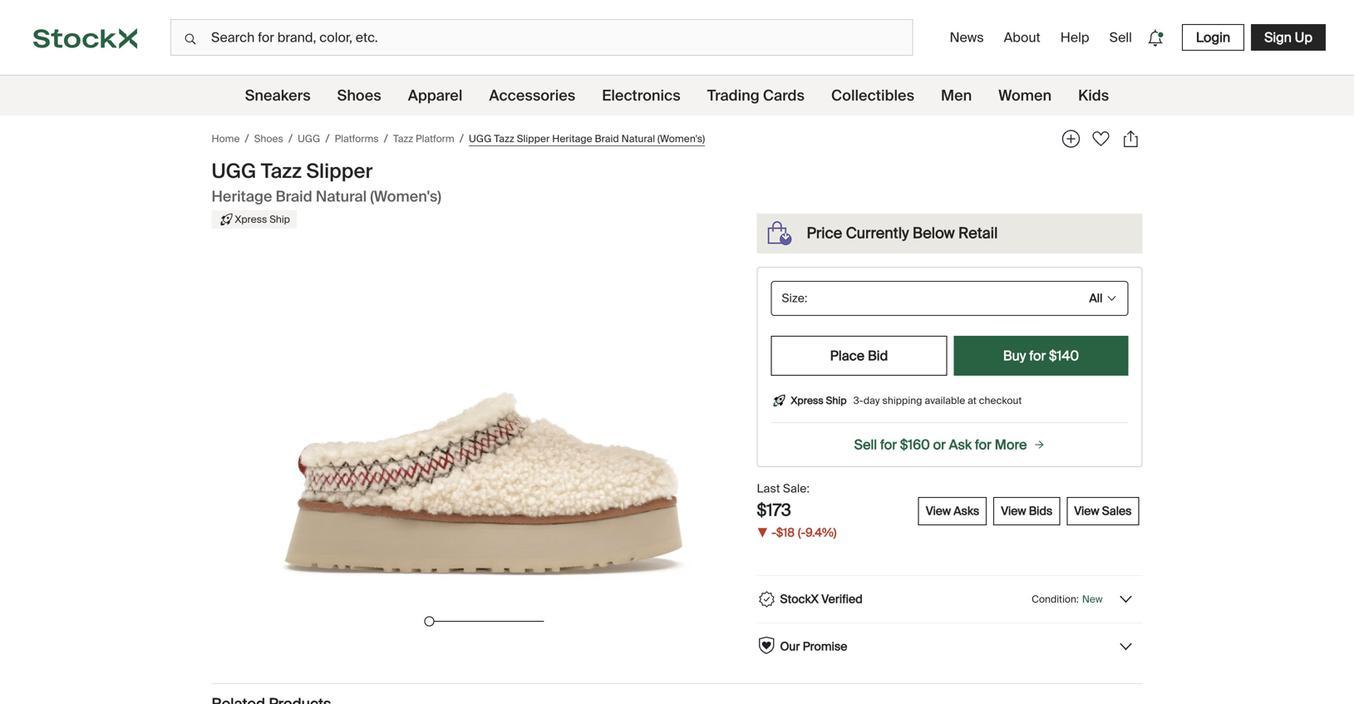 Task type: describe. For each thing, give the bounding box(es) containing it.
buy for $140 link
[[954, 336, 1129, 376]]

ask
[[950, 436, 972, 454]]

xpress for xpress ship 3-day shipping available at checkout
[[791, 394, 824, 407]]

retail
[[959, 224, 998, 243]]

trading cards link
[[708, 76, 805, 116]]

women
[[999, 86, 1052, 105]]

shoes link
[[254, 131, 283, 146]]

login button
[[1182, 24, 1245, 51]]

ship for xpress ship
[[270, 213, 290, 226]]

ugg inside ugg tazz slipper heritage braid natural (women's)
[[212, 158, 256, 184]]

place
[[830, 347, 865, 365]]

view bids button
[[994, 497, 1061, 526]]

apparel
[[408, 86, 463, 105]]

Search... search field
[[170, 19, 914, 56]]

5 / from the left
[[460, 131, 464, 146]]

or
[[934, 436, 946, 454]]

notification unread icon image
[[1144, 26, 1168, 50]]

view sales
[[1075, 503, 1132, 519]]

place bid link
[[771, 336, 948, 376]]

trading cards
[[708, 86, 805, 105]]

buy for $140
[[1004, 347, 1080, 365]]

kids link
[[1079, 76, 1110, 116]]

(-
[[798, 525, 806, 541]]

tazz platform link
[[393, 131, 455, 146]]

heritage inside ugg tazz slipper heritage braid natural (women's)
[[212, 187, 272, 206]]

last
[[757, 481, 780, 496]]

verified
[[822, 592, 863, 607]]

product category switcher element
[[0, 76, 1355, 116]]

cards
[[763, 86, 805, 105]]

about link
[[998, 22, 1048, 53]]

view for view bids
[[1001, 503, 1027, 519]]

view for view sales
[[1075, 503, 1100, 519]]

$140
[[1050, 347, 1080, 365]]

9.4%)
[[806, 525, 837, 541]]

sneakers
[[245, 86, 311, 105]]

our
[[780, 639, 800, 654]]

price currently below retail
[[807, 224, 998, 243]]

platform
[[416, 132, 455, 145]]

home
[[212, 132, 240, 145]]

home / shoes / ugg / platforms / tazz platform / ugg tazz slipper heritage braid natural (women's)
[[212, 131, 705, 146]]

shoes
[[337, 86, 381, 105]]

slipper inside ugg tazz slipper heritage braid natural (women's)
[[306, 158, 373, 184]]

heritage inside home / shoes / ugg / platforms / tazz platform / ugg tazz slipper heritage braid natural (women's)
[[552, 132, 593, 145]]

available
[[925, 394, 966, 407]]

(women's) inside home / shoes / ugg / platforms / tazz platform / ugg tazz slipper heritage braid natural (women's)
[[658, 132, 705, 145]]

ugg tazz slipper heritage braid natural (women's)
[[212, 158, 442, 206]]

checkout
[[979, 394, 1022, 407]]

about
[[1004, 29, 1041, 46]]

ship for xpress ship 3-day shipping available at checkout
[[826, 394, 847, 407]]

2 / from the left
[[288, 131, 293, 146]]

natural inside ugg tazz slipper heritage braid natural (women's)
[[316, 187, 367, 206]]

sale:
[[783, 481, 810, 496]]

xpress ship
[[235, 213, 290, 226]]

toggle promise value prop image
[[1118, 639, 1135, 655]]

$18
[[777, 525, 795, 541]]

1 horizontal spatial for
[[975, 436, 992, 454]]

sign up button
[[1252, 24, 1326, 51]]

stockx logo link
[[0, 0, 170, 75]]

sell for $160 or ask for more
[[855, 436, 1027, 454]]

view sales button
[[1067, 497, 1140, 526]]

trading
[[708, 86, 760, 105]]

electronics
[[602, 86, 681, 105]]

▼
[[757, 526, 769, 541]]

currently
[[846, 224, 909, 243]]

sign up
[[1265, 29, 1313, 46]]

view for view asks
[[926, 503, 951, 519]]

sell link
[[1103, 22, 1139, 53]]

stockx logo image
[[33, 28, 137, 49]]

tazz inside ugg tazz slipper heritage braid natural (women's)
[[261, 158, 302, 184]]

sneakers link
[[245, 76, 311, 116]]

our promise
[[780, 639, 848, 654]]

price currently below retail image
[[761, 214, 800, 254]]

for for $160
[[881, 436, 897, 454]]

for for $140
[[1030, 347, 1046, 365]]

help
[[1061, 29, 1090, 46]]

news link
[[943, 22, 991, 53]]

platforms
[[335, 132, 379, 145]]

toggle authenticity value prop image
[[1118, 591, 1135, 608]]

shipping
[[883, 394, 923, 407]]

360 slider track slider
[[425, 617, 435, 627]]



Task type: locate. For each thing, give the bounding box(es) containing it.
kids
[[1079, 86, 1110, 105]]

apparel link
[[408, 76, 463, 116]]

view asks button
[[919, 497, 987, 526]]

women link
[[999, 76, 1052, 116]]

xpress for xpress ship
[[235, 213, 267, 226]]

view left bids
[[1001, 503, 1027, 519]]

2 horizontal spatial ugg
[[469, 132, 492, 145]]

natural down electronics link
[[622, 132, 655, 145]]

0 vertical spatial braid
[[595, 132, 619, 145]]

$160
[[901, 436, 930, 454]]

1 vertical spatial (women's)
[[370, 187, 442, 206]]

1 vertical spatial sell
[[855, 436, 877, 454]]

view asks
[[926, 503, 980, 519]]

shoes
[[254, 132, 283, 145]]

0 horizontal spatial xpress
[[235, 213, 267, 226]]

tazz left platform
[[393, 132, 413, 145]]

platforms link
[[335, 131, 379, 146]]

for
[[1030, 347, 1046, 365], [881, 436, 897, 454], [975, 436, 992, 454]]

/ right the platforms at top
[[384, 131, 388, 146]]

view left sales
[[1075, 503, 1100, 519]]

heritage
[[552, 132, 593, 145], [212, 187, 272, 206]]

below
[[913, 224, 955, 243]]

sell for $160 or ask for more link
[[771, 436, 1129, 454]]

for right ask
[[975, 436, 992, 454]]

(women's) down product category switcher element at the top
[[658, 132, 705, 145]]

bid
[[868, 347, 888, 365]]

0 vertical spatial heritage
[[552, 132, 593, 145]]

stockx
[[780, 592, 819, 607]]

favorite image
[[1090, 127, 1113, 151]]

1 horizontal spatial tazz
[[393, 132, 413, 145]]

3 / from the left
[[325, 131, 330, 146]]

braid inside ugg tazz slipper heritage braid natural (women's)
[[276, 187, 312, 206]]

natural down platforms link
[[316, 187, 367, 206]]

men link
[[941, 76, 972, 116]]

tazz down shoes link
[[261, 158, 302, 184]]

accessories link
[[489, 76, 576, 116]]

sell
[[1110, 29, 1133, 46], [855, 436, 877, 454]]

0 horizontal spatial tazz
[[261, 158, 302, 184]]

/ right home
[[245, 131, 249, 146]]

promise
[[803, 639, 848, 654]]

ugg right shoes
[[298, 132, 320, 145]]

shoes link
[[337, 76, 381, 116]]

1 horizontal spatial natural
[[622, 132, 655, 145]]

condition: new
[[1032, 593, 1103, 606]]

/ left ugg "link"
[[288, 131, 293, 146]]

0 horizontal spatial slipper
[[306, 158, 373, 184]]

1 vertical spatial slipper
[[306, 158, 373, 184]]

accessories
[[489, 86, 576, 105]]

braid up xpress ship
[[276, 187, 312, 206]]

2 horizontal spatial tazz
[[494, 132, 515, 145]]

xpress left 3-
[[791, 394, 824, 407]]

sell inside "link"
[[1110, 29, 1133, 46]]

0 vertical spatial ship
[[270, 213, 290, 226]]

natural
[[622, 132, 655, 145], [316, 187, 367, 206]]

day
[[864, 394, 880, 407]]

1 vertical spatial heritage
[[212, 187, 272, 206]]

ugg tazz slipper heritage braid natural (women's) 0 image
[[245, 251, 724, 610]]

for left $160
[[881, 436, 897, 454]]

1 horizontal spatial xpress
[[791, 394, 824, 407]]

(women's) down tazz platform link
[[370, 187, 442, 206]]

new
[[1083, 593, 1103, 606]]

0 horizontal spatial braid
[[276, 187, 312, 206]]

home link
[[212, 131, 240, 146]]

up
[[1295, 29, 1313, 46]]

for right buy
[[1030, 347, 1046, 365]]

ugg link
[[298, 131, 320, 146]]

1 horizontal spatial sell
[[1110, 29, 1133, 46]]

men
[[941, 86, 972, 105]]

view left asks at the right bottom of page
[[926, 503, 951, 519]]

1 view from the left
[[926, 503, 951, 519]]

1 horizontal spatial ship
[[826, 394, 847, 407]]

0 vertical spatial natural
[[622, 132, 655, 145]]

slipper down platforms link
[[306, 158, 373, 184]]

-
[[772, 525, 777, 541]]

/ right platform
[[460, 131, 464, 146]]

condition:
[[1032, 593, 1079, 606]]

$173
[[757, 500, 792, 521]]

tazz down "accessories"
[[494, 132, 515, 145]]

last sale: $173 ▼ -$18 (-9.4%)
[[757, 481, 837, 541]]

0 horizontal spatial sell
[[855, 436, 877, 454]]

1 horizontal spatial heritage
[[552, 132, 593, 145]]

at
[[968, 394, 977, 407]]

sales
[[1103, 503, 1132, 519]]

sell down day
[[855, 436, 877, 454]]

heritage up xpress ship
[[212, 187, 272, 206]]

view bids
[[1001, 503, 1053, 519]]

ugg down home link
[[212, 158, 256, 184]]

0 horizontal spatial view
[[926, 503, 951, 519]]

slipper inside home / shoes / ugg / platforms / tazz platform / ugg tazz slipper heritage braid natural (women's)
[[517, 132, 550, 145]]

ship down ugg tazz slipper heritage braid natural (women's)
[[270, 213, 290, 226]]

electronics link
[[602, 76, 681, 116]]

0 horizontal spatial for
[[881, 436, 897, 454]]

xpress ship 3-day shipping available at checkout
[[791, 394, 1022, 407]]

tazz
[[494, 132, 515, 145], [393, 132, 413, 145], [261, 158, 302, 184]]

1 horizontal spatial slipper
[[517, 132, 550, 145]]

price
[[807, 224, 843, 243]]

stockx verified
[[780, 592, 863, 607]]

0 horizontal spatial ugg
[[212, 158, 256, 184]]

buy
[[1004, 347, 1027, 365]]

add to portfolio image
[[1060, 127, 1083, 151]]

heritage down "accessories"
[[552, 132, 593, 145]]

ugg right platform
[[469, 132, 492, 145]]

1 horizontal spatial view
[[1001, 503, 1027, 519]]

place bid
[[830, 347, 888, 365]]

braid inside home / shoes / ugg / platforms / tazz platform / ugg tazz slipper heritage braid natural (women's)
[[595, 132, 619, 145]]

xpress
[[235, 213, 267, 226], [791, 394, 824, 407]]

sell for sell for $160 or ask for more
[[855, 436, 877, 454]]

1 horizontal spatial ugg
[[298, 132, 320, 145]]

xpress down shoes link
[[235, 213, 267, 226]]

2 horizontal spatial view
[[1075, 503, 1100, 519]]

/
[[245, 131, 249, 146], [288, 131, 293, 146], [325, 131, 330, 146], [384, 131, 388, 146], [460, 131, 464, 146]]

view inside button
[[1001, 503, 1027, 519]]

ship left 3-
[[826, 394, 847, 407]]

1 vertical spatial ship
[[826, 394, 847, 407]]

slipper
[[517, 132, 550, 145], [306, 158, 373, 184]]

0 vertical spatial (women's)
[[658, 132, 705, 145]]

(women's) inside ugg tazz slipper heritage braid natural (women's)
[[370, 187, 442, 206]]

share image
[[1120, 127, 1143, 151]]

help link
[[1054, 22, 1097, 53]]

1 horizontal spatial (women's)
[[658, 132, 705, 145]]

bids
[[1029, 503, 1053, 519]]

1 vertical spatial braid
[[276, 187, 312, 206]]

1 / from the left
[[245, 131, 249, 146]]

4 / from the left
[[384, 131, 388, 146]]

collectibles
[[832, 86, 915, 105]]

3 view from the left
[[1075, 503, 1100, 519]]

0 horizontal spatial ship
[[270, 213, 290, 226]]

asks
[[954, 503, 980, 519]]

(women's)
[[658, 132, 705, 145], [370, 187, 442, 206]]

natural inside home / shoes / ugg / platforms / tazz platform / ugg tazz slipper heritage braid natural (women's)
[[622, 132, 655, 145]]

0 horizontal spatial (women's)
[[370, 187, 442, 206]]

0 vertical spatial sell
[[1110, 29, 1133, 46]]

more
[[995, 436, 1027, 454]]

braid down electronics link
[[595, 132, 619, 145]]

1 horizontal spatial braid
[[595, 132, 619, 145]]

login
[[1197, 29, 1231, 46]]

sign
[[1265, 29, 1292, 46]]

braid
[[595, 132, 619, 145], [276, 187, 312, 206]]

news
[[950, 29, 984, 46]]

0 horizontal spatial natural
[[316, 187, 367, 206]]

sell for sell
[[1110, 29, 1133, 46]]

0 vertical spatial slipper
[[517, 132, 550, 145]]

3-
[[854, 394, 864, 407]]

2 view from the left
[[1001, 503, 1027, 519]]

collectibles link
[[832, 76, 915, 116]]

1 vertical spatial xpress
[[791, 394, 824, 407]]

0 horizontal spatial heritage
[[212, 187, 272, 206]]

sell left notification unread icon
[[1110, 29, 1133, 46]]

2 horizontal spatial for
[[1030, 347, 1046, 365]]

/ right ugg "link"
[[325, 131, 330, 146]]

view
[[926, 503, 951, 519], [1001, 503, 1027, 519], [1075, 503, 1100, 519]]

slipper down accessories link
[[517, 132, 550, 145]]

ugg
[[469, 132, 492, 145], [298, 132, 320, 145], [212, 158, 256, 184]]

0 vertical spatial xpress
[[235, 213, 267, 226]]

1 vertical spatial natural
[[316, 187, 367, 206]]



Task type: vqa. For each thing, say whether or not it's contained in the screenshot.
Heritage
yes



